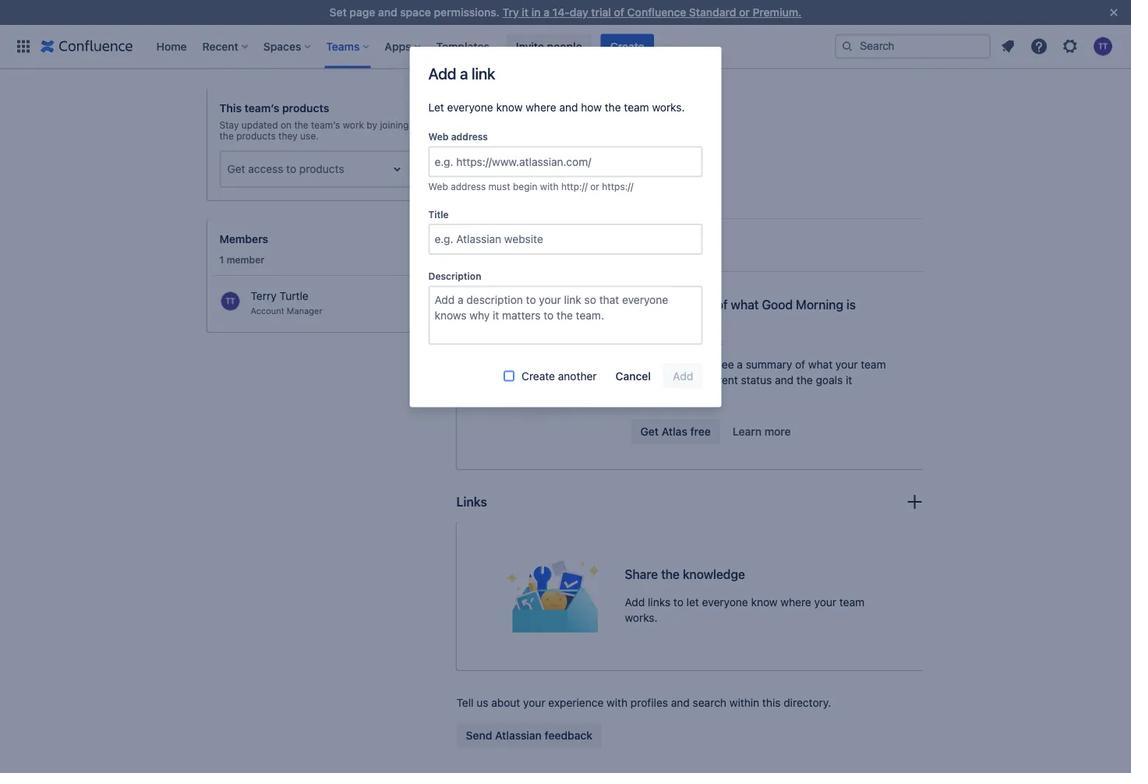 Task type: locate. For each thing, give the bounding box(es) containing it.
0 vertical spatial by
[[367, 119, 377, 130]]

team
[[624, 101, 649, 114], [861, 358, 886, 371], [839, 596, 865, 609]]

1 vertical spatial team's
[[311, 119, 340, 130]]

set page and space permissions. try it in a 14-day trial of confluence standard or premium.
[[329, 6, 802, 19]]

team's left the work
[[311, 119, 340, 130]]

2 nacho from the top
[[502, 99, 528, 110]]

1 horizontal spatial everyone
[[702, 596, 748, 609]]

have left "description."
[[207, 11, 230, 24]]

2 nacho prod from the top
[[502, 134, 549, 144]]

you created this on october 30, 2023 up ideas?
[[558, 134, 712, 144]]

0 horizontal spatial everyone
[[447, 101, 493, 114]]

0 horizontal spatial to
[[286, 163, 296, 175]]

1 horizontal spatial people
[[547, 40, 582, 53]]

2 address from the top
[[451, 181, 486, 192]]

space
[[400, 6, 431, 19]]

confluence image
[[41, 37, 133, 56], [41, 37, 133, 56]]

0 vertical spatial team's
[[244, 102, 279, 115]]

archived
[[550, 153, 593, 166]]

on up the https://
[[627, 168, 637, 178]]

0 vertical spatial you created this on october 30, 2023
[[558, 99, 712, 110]]

title
[[428, 209, 449, 220]]

or right the http://
[[590, 181, 599, 192]]

0 vertical spatial nacho prod
[[502, 99, 549, 110]]

1 horizontal spatial have
[[270, 0, 294, 9]]

everyone
[[447, 101, 493, 114], [702, 596, 748, 609]]

0 horizontal spatial get
[[227, 163, 245, 175]]

1 horizontal spatial to
[[533, 244, 545, 259]]

it left in
[[522, 6, 529, 19]]

add a link
[[428, 64, 495, 82]]

account manager link
[[213, 285, 419, 320]]

to inside add links to let everyone know where your team works.
[[673, 596, 684, 609]]

the right how
[[605, 101, 621, 114]]

1 horizontal spatial status
[[741, 374, 772, 387]]

teams right 'great'
[[394, 0, 425, 9]]

2 vertical spatial team
[[839, 596, 865, 609]]

2 vertical spatial of
[[795, 358, 805, 371]]

created up the http://
[[576, 168, 607, 178]]

create link
[[601, 34, 654, 59]]

good inside good teams have good people, great teams have a description. add yours here.
[[207, 0, 234, 9]]

1 vertical spatial good
[[762, 297, 793, 312]]

web
[[428, 131, 449, 142], [428, 181, 448, 192]]

1 address from the top
[[451, 131, 488, 142]]

1 vertical spatial everyone
[[702, 596, 748, 609]]

with right "begin"
[[540, 181, 559, 192]]

this up the https://
[[610, 168, 625, 178]]

a left the link
[[460, 64, 468, 82]]

1 vertical spatial by
[[687, 337, 698, 348]]

1 horizontal spatial of
[[716, 297, 728, 312]]

1 30, from the top
[[675, 99, 689, 110]]

team inside add links to let everyone know where your team works.
[[839, 596, 865, 609]]

1 vertical spatial nacho prod
[[502, 134, 549, 144]]

2 horizontal spatial of
[[795, 358, 805, 371]]

products down use.
[[299, 163, 344, 175]]

your inside help teammates see a summary of what your team works on, the current status and the goals it contributes to.
[[836, 358, 858, 371]]

to left let
[[673, 596, 684, 609]]

with
[[540, 181, 559, 192], [607, 697, 628, 709]]

1 member
[[219, 254, 264, 265]]

what up goals
[[808, 358, 833, 371]]

contributing
[[456, 244, 530, 259]]

create inside add a link dialog
[[522, 369, 555, 382]]

of
[[614, 6, 624, 19], [716, 297, 728, 312], [795, 358, 805, 371]]

products
[[282, 102, 329, 115], [236, 130, 276, 141], [299, 163, 344, 175]]

nacho prod up what at the left top of page
[[502, 134, 549, 144]]

0 vertical spatial know
[[496, 101, 523, 114]]

0 horizontal spatial team's
[[244, 102, 279, 115]]

0 vertical spatial create
[[610, 40, 645, 53]]

help
[[631, 358, 654, 371]]

0 vertical spatial to
[[286, 163, 296, 175]]

the inside add a link dialog
[[605, 101, 621, 114]]

status
[[678, 297, 713, 312], [741, 374, 772, 387]]

add inside good teams have good people, great teams have a description. add yours here.
[[304, 11, 324, 24]]

0 horizontal spatial what
[[731, 297, 759, 312]]

works. down links
[[625, 611, 658, 624]]

add down "description."
[[273, 50, 293, 63]]

1 horizontal spatial teams
[[394, 0, 425, 9]]

0 horizontal spatial where
[[526, 101, 556, 114]]

0 horizontal spatial it
[[522, 6, 529, 19]]

and right page
[[378, 6, 397, 19]]

learn more button
[[723, 419, 800, 444]]

Description text field
[[428, 286, 703, 345]]

3 30, from the top
[[675, 168, 689, 178]]

on right how
[[627, 99, 637, 110]]

2 vertical spatial you created this on october 30, 2023
[[558, 168, 712, 178]]

of right summary
[[795, 358, 805, 371]]

this right within
[[762, 697, 781, 709]]

on
[[656, 31, 666, 41], [627, 99, 637, 110], [281, 119, 292, 130], [627, 134, 637, 144], [627, 168, 637, 178], [680, 313, 694, 328]]

0 vertical spatial status
[[678, 297, 713, 312]]

where
[[526, 101, 556, 114], [781, 596, 811, 609]]

search
[[693, 697, 727, 709]]

1 vertical spatial to
[[533, 244, 545, 259]]

nacho prod up "begin"
[[502, 168, 549, 178]]

atlas left free
[[662, 425, 687, 438]]

nacho prod down the explore
[[502, 99, 549, 110]]

explore vr travel features nacho prod
[[502, 50, 632, 75]]

it inside help teammates see a summary of what your team works on, the current status and the goals it contributes to.
[[846, 374, 852, 387]]

add people button
[[207, 44, 397, 69]]

a right in
[[544, 6, 550, 19]]

settings icon image
[[1061, 37, 1080, 56]]

atlas up see at top
[[701, 337, 722, 348]]

address left must
[[451, 181, 486, 192]]

must
[[488, 181, 510, 192]]

1 vertical spatial it
[[846, 374, 852, 387]]

on inside see the status of what good morning is working on
[[680, 313, 694, 328]]

you created this on october 30, 2023
[[558, 99, 712, 110], [558, 134, 712, 144], [558, 168, 712, 178]]

add for add people
[[273, 50, 293, 63]]

web up "title"
[[428, 181, 448, 192]]

people inside the add people button
[[296, 50, 331, 63]]

another
[[558, 369, 597, 382]]

on left use.
[[281, 119, 292, 130]]

have up "description."
[[270, 0, 294, 9]]

with left profiles at the right bottom of the page
[[607, 697, 628, 709]]

1 horizontal spatial atlas
[[701, 337, 722, 348]]

1 vertical spatial have
[[207, 11, 230, 24]]

0 horizontal spatial atlas
[[662, 425, 687, 438]]

1 horizontal spatial get
[[640, 425, 659, 438]]

0 horizontal spatial of
[[614, 6, 624, 19]]

you down trial
[[587, 31, 602, 41]]

Search field
[[835, 34, 991, 59]]

about
[[491, 697, 520, 709]]

teams
[[237, 0, 267, 9], [394, 0, 425, 9]]

great
[[365, 0, 391, 9]]

2 you created this on october 30, 2023 from the top
[[558, 134, 712, 144]]

1 vertical spatial works.
[[625, 611, 658, 624]]

works.
[[652, 101, 685, 114], [625, 611, 658, 624]]

share
[[625, 567, 658, 582]]

on down confluence
[[656, 31, 666, 41]]

0 vertical spatial good
[[207, 0, 234, 9]]

1 horizontal spatial or
[[739, 6, 750, 19]]

everyone inside add links to let everyone know where your team works.
[[702, 596, 748, 609]]

are
[[531, 153, 547, 166]]

teams up "description."
[[237, 0, 267, 9]]

add links to let everyone know where your team works.
[[625, 596, 865, 624]]

add for add a link
[[428, 64, 456, 82]]

ducks
[[549, 16, 579, 29]]

good inside see the status of what good morning is working on
[[762, 297, 793, 312]]

1 vertical spatial get
[[640, 425, 659, 438]]

0 horizontal spatial or
[[590, 181, 599, 192]]

1 vertical spatial with
[[607, 697, 628, 709]]

address for web address must begin with http:// or https://
[[451, 181, 486, 192]]

help teammates see a summary of what your team works on, the current status and the goals it contributes to.
[[631, 358, 886, 402]]

products left they
[[236, 130, 276, 141]]

get left access
[[227, 163, 245, 175]]

created up archived
[[576, 134, 607, 144]]

by up teammates
[[687, 337, 698, 348]]

0 vertical spatial where
[[526, 101, 556, 114]]

a left "description."
[[233, 11, 239, 24]]

Title field
[[430, 225, 701, 253]]

0 horizontal spatial create
[[522, 369, 555, 382]]

and left how
[[559, 101, 578, 114]]

invite
[[516, 40, 544, 53]]

people inside invite people button
[[547, 40, 582, 53]]

my kanban project
[[502, 31, 578, 41]]

web address must begin with http:// or https://
[[428, 181, 633, 192]]

products up use.
[[282, 102, 329, 115]]

to right access
[[286, 163, 296, 175]]

by inside 'this team's products stay updated on the team's work by joining the products they use.'
[[367, 119, 377, 130]]

web for web address
[[428, 131, 449, 142]]

team inside help teammates see a summary of what your team works on, the current status and the goals it contributes to.
[[861, 358, 886, 371]]

0 vertical spatial what
[[731, 297, 759, 312]]

0 vertical spatial web
[[428, 131, 449, 142]]

0 horizontal spatial by
[[367, 119, 377, 130]]

add inside add links to let everyone know where your team works.
[[625, 596, 645, 609]]

0 horizontal spatial teams
[[237, 0, 267, 9]]

add down good
[[304, 11, 324, 24]]

on up ideas?
[[627, 134, 637, 144]]

teammates
[[657, 358, 713, 371]]

1 you created this on october 30, 2023 from the top
[[558, 99, 712, 110]]

contributes
[[631, 389, 688, 402]]

0 vertical spatial address
[[451, 131, 488, 142]]

you down what are archived ideas?
[[558, 168, 573, 178]]

3 you created this on october 30, 2023 from the top
[[558, 168, 712, 178]]

within
[[730, 697, 759, 709]]

1 vertical spatial 30,
[[675, 134, 689, 144]]

1 vertical spatial you created this on october 30, 2023
[[558, 134, 712, 144]]

get down contributes
[[640, 425, 659, 438]]

what inside help teammates see a summary of what your team works on, the current status and the goals it contributes to.
[[808, 358, 833, 371]]

links
[[456, 495, 487, 509]]

what up powered by atlas link
[[731, 297, 759, 312]]

1 horizontal spatial it
[[846, 374, 852, 387]]

a right see at top
[[737, 358, 743, 371]]

and down summary
[[775, 374, 794, 387]]

us
[[477, 697, 488, 709]]

prod
[[530, 65, 549, 75], [530, 99, 549, 110], [530, 134, 549, 144], [530, 168, 549, 178]]

1 horizontal spatial what
[[808, 358, 833, 371]]

to.
[[691, 389, 704, 402]]

3 nacho prod from the top
[[502, 168, 549, 178]]

or right standard
[[739, 6, 750, 19]]

of up "powered by atlas"
[[716, 297, 728, 312]]

know down the explore
[[496, 101, 523, 114]]

0 vertical spatial team
[[624, 101, 649, 114]]

0 vertical spatial get
[[227, 163, 245, 175]]

get atlas free button
[[631, 419, 720, 444]]

steal the ducks
[[502, 16, 579, 29]]

1 web from the top
[[428, 131, 449, 142]]

team's
[[244, 102, 279, 115], [311, 119, 340, 130]]

where inside add links to let everyone know where your team works.
[[781, 596, 811, 609]]

what are archived ideas?
[[502, 153, 628, 166]]

web down let
[[428, 131, 449, 142]]

account
[[251, 306, 284, 316]]

1 vertical spatial your
[[814, 596, 837, 609]]

team for help teammates see a summary of what your team works on, the current status and the goals it contributes to.
[[861, 358, 886, 371]]

1 vertical spatial status
[[741, 374, 772, 387]]

status up "powered by atlas"
[[678, 297, 713, 312]]

your inside add links to let everyone know where your team works.
[[814, 596, 837, 609]]

0 vertical spatial with
[[540, 181, 559, 192]]

0 vertical spatial atlas
[[701, 337, 722, 348]]

get atlas free
[[640, 425, 711, 438]]

1 horizontal spatial know
[[751, 596, 778, 609]]

1 nacho from the top
[[502, 65, 528, 75]]

30,
[[675, 99, 689, 110], [675, 134, 689, 144], [675, 168, 689, 178]]

send
[[466, 729, 492, 742]]

address down "add a link"
[[451, 131, 488, 142]]

1 prod from the top
[[530, 65, 549, 75]]

see
[[631, 297, 653, 312]]

works. inside add links to let everyone know where your team works.
[[625, 611, 658, 624]]

by right the work
[[367, 119, 377, 130]]

add down templates link
[[428, 64, 456, 82]]

it right goals
[[846, 374, 852, 387]]

team's up updated
[[244, 102, 279, 115]]

know inside add a link dialog
[[496, 101, 523, 114]]

people for invite people
[[547, 40, 582, 53]]

0 horizontal spatial good
[[207, 0, 234, 9]]

0 horizontal spatial status
[[678, 297, 713, 312]]

of right trial
[[614, 6, 624, 19]]

you left how
[[558, 99, 573, 110]]

0 horizontal spatial people
[[296, 50, 331, 63]]

1 vertical spatial of
[[716, 297, 728, 312]]

0 horizontal spatial have
[[207, 11, 230, 24]]

1 vertical spatial address
[[451, 181, 486, 192]]

links
[[648, 596, 671, 609]]

kanban
[[516, 31, 547, 41]]

0 vertical spatial or
[[739, 6, 750, 19]]

1 horizontal spatial by
[[687, 337, 698, 348]]

add left links
[[625, 596, 645, 609]]

have
[[270, 0, 294, 9], [207, 11, 230, 24]]

1 vertical spatial web
[[428, 181, 448, 192]]

add inside dialog
[[428, 64, 456, 82]]

1 horizontal spatial good
[[762, 297, 793, 312]]

https://
[[602, 181, 633, 192]]

share the knowledge
[[625, 567, 745, 582]]

2 vertical spatial nacho prod
[[502, 168, 549, 178]]

this down try it in a 14-day trial of confluence standard or premium. link
[[638, 31, 653, 41]]

0 horizontal spatial with
[[540, 181, 559, 192]]

1 horizontal spatial with
[[607, 697, 628, 709]]

create another
[[522, 369, 597, 382]]

everyone up web address
[[447, 101, 493, 114]]

a inside good teams have good people, great teams have a description. add yours here.
[[233, 11, 239, 24]]

spaces button
[[259, 34, 317, 59]]

create left another
[[522, 369, 555, 382]]

get inside "get atlas free" "button"
[[640, 425, 659, 438]]

0 vertical spatial 30,
[[675, 99, 689, 110]]

0 vertical spatial your
[[836, 358, 858, 371]]

summary
[[746, 358, 792, 371]]

feedback
[[545, 729, 593, 742]]

1 vertical spatial create
[[522, 369, 555, 382]]

1 vertical spatial products
[[236, 130, 276, 141]]

to right contributing
[[533, 244, 545, 259]]

on up "powered by atlas"
[[680, 313, 694, 328]]

know right let
[[751, 596, 778, 609]]

1 vertical spatial team
[[861, 358, 886, 371]]

2 vertical spatial 30,
[[675, 168, 689, 178]]

the up 'working'
[[656, 297, 674, 312]]

working
[[631, 313, 677, 328]]

what inside see the status of what good morning is working on
[[731, 297, 759, 312]]

1
[[219, 254, 224, 265]]

team inside add a link dialog
[[624, 101, 649, 114]]

0 vertical spatial works.
[[652, 101, 685, 114]]

1 vertical spatial what
[[808, 358, 833, 371]]

how
[[581, 101, 602, 114]]

2 vertical spatial to
[[673, 596, 684, 609]]

global element
[[9, 25, 832, 68]]

2 web from the top
[[428, 181, 448, 192]]

you created this on october 30, 2023 down features at top right
[[558, 99, 712, 110]]

add inside button
[[273, 50, 293, 63]]

on inside 'this team's products stay updated on the team's work by joining the products they use.'
[[281, 119, 292, 130]]

you created this on october 30, 2023 up the https://
[[558, 168, 712, 178]]

create
[[610, 40, 645, 53], [522, 369, 555, 382]]

or
[[739, 6, 750, 19], [590, 181, 599, 192]]

banner
[[0, 25, 1131, 69]]

everyone down 'knowledge'
[[702, 596, 748, 609]]

1 vertical spatial or
[[590, 181, 599, 192]]

1 vertical spatial know
[[751, 596, 778, 609]]

my
[[502, 31, 514, 41]]

1 vertical spatial where
[[781, 596, 811, 609]]

atlas
[[701, 337, 722, 348], [662, 425, 687, 438]]

your for what
[[836, 358, 858, 371]]

2 horizontal spatial to
[[673, 596, 684, 609]]

0 vertical spatial everyone
[[447, 101, 493, 114]]

1 vertical spatial atlas
[[662, 425, 687, 438]]

you created this on october 31, 2023
[[587, 31, 740, 41]]

Web address field
[[430, 148, 701, 176]]

get for get access to products
[[227, 163, 245, 175]]

1 horizontal spatial create
[[610, 40, 645, 53]]

0 horizontal spatial know
[[496, 101, 523, 114]]

create down try it in a 14-day trial of confluence standard or premium. link
[[610, 40, 645, 53]]

works. down the 'you created this on october 31, 2023'
[[652, 101, 685, 114]]

1 horizontal spatial where
[[781, 596, 811, 609]]

more
[[765, 425, 791, 438]]

search image
[[841, 40, 854, 53]]

status down summary
[[741, 374, 772, 387]]

this right how
[[610, 99, 625, 110]]

create inside global element
[[610, 40, 645, 53]]



Task type: vqa. For each thing, say whether or not it's contained in the screenshot.
4
no



Task type: describe. For each thing, give the bounding box(es) containing it.
trial
[[591, 6, 611, 19]]

and inside help teammates see a summary of what your team works on, the current status and the goals it contributes to.
[[775, 374, 794, 387]]

knowledge
[[683, 567, 745, 582]]

2 teams from the left
[[394, 0, 425, 9]]

and left search
[[671, 697, 690, 709]]

atlas inside "button"
[[662, 425, 687, 438]]

directory.
[[784, 697, 831, 709]]

or inside add a link dialog
[[590, 181, 599, 192]]

powered by atlas link
[[631, 336, 899, 349]]

premium.
[[753, 6, 802, 19]]

nacho inside explore vr travel features nacho prod
[[502, 65, 528, 75]]

your for where
[[814, 596, 837, 609]]

send atlassian feedback
[[466, 729, 593, 742]]

good teams have good people, great teams have a description. add yours here.
[[207, 0, 425, 24]]

tell us about your experience with profiles and search within this directory.
[[456, 697, 831, 709]]

create for create another
[[522, 369, 555, 382]]

powered
[[647, 337, 685, 348]]

joining
[[380, 119, 409, 130]]

let
[[687, 596, 699, 609]]

experience
[[548, 697, 604, 709]]

of inside help teammates see a summary of what your team works on, the current status and the goals it contributes to.
[[795, 358, 805, 371]]

the inside see the status of what good morning is working on
[[656, 297, 674, 312]]

2 vertical spatial products
[[299, 163, 344, 175]]

begin
[[513, 181, 537, 192]]

cancel
[[616, 369, 651, 382]]

4 nacho from the top
[[502, 168, 528, 178]]

get for get atlas free
[[640, 425, 659, 438]]

the up my kanban project
[[530, 16, 546, 29]]

page
[[350, 6, 375, 19]]

this team's products stay updated on the team's work by joining the products they use.
[[219, 102, 409, 141]]

is
[[846, 297, 856, 312]]

web for web address must begin with http:// or https://
[[428, 181, 448, 192]]

prod inside explore vr travel features nacho prod
[[530, 65, 549, 75]]

they
[[278, 130, 298, 141]]

with inside add a link dialog
[[540, 181, 559, 192]]

try it in a 14-day trial of confluence standard or premium. link
[[502, 6, 802, 19]]

travel
[[559, 50, 587, 63]]

3 prod from the top
[[530, 134, 549, 144]]

1 nacho prod from the top
[[502, 99, 549, 110]]

status inside see the status of what good morning is working on
[[678, 297, 713, 312]]

status inside help teammates see a summary of what your team works on, the current status and the goals it contributes to.
[[741, 374, 772, 387]]

contributing to
[[456, 244, 545, 259]]

of inside see the status of what good morning is working on
[[716, 297, 728, 312]]

project
[[549, 31, 578, 41]]

powered by atlas
[[647, 337, 722, 348]]

get access to products
[[227, 163, 344, 175]]

permissions.
[[434, 6, 500, 19]]

free
[[690, 425, 711, 438]]

1 horizontal spatial team's
[[311, 119, 340, 130]]

works. inside add a link dialog
[[652, 101, 685, 114]]

where inside add a link dialog
[[526, 101, 556, 114]]

profiles
[[631, 697, 668, 709]]

0 vertical spatial it
[[522, 6, 529, 19]]

templates
[[436, 40, 489, 53]]

team for add links to let everyone know where your team works.
[[839, 596, 865, 609]]

31,
[[704, 31, 716, 41]]

works
[[631, 374, 661, 387]]

a inside add a link dialog
[[460, 64, 468, 82]]

tell
[[456, 697, 474, 709]]

know inside add links to let everyone know where your team works.
[[751, 596, 778, 609]]

this up ideas?
[[610, 134, 625, 144]]

features
[[590, 50, 632, 63]]

0 vertical spatial products
[[282, 102, 329, 115]]

a inside help teammates see a summary of what your team works on, the current status and the goals it contributes to.
[[737, 358, 743, 371]]

14-
[[552, 6, 570, 19]]

2 prod from the top
[[530, 99, 549, 110]]

description.
[[242, 11, 301, 24]]

ideas?
[[596, 153, 628, 166]]

member
[[227, 254, 264, 265]]

the left goals
[[797, 374, 813, 387]]

1 teams from the left
[[237, 0, 267, 9]]

cancel button
[[606, 364, 660, 389]]

to for add
[[673, 596, 684, 609]]

let
[[428, 101, 444, 114]]

web address
[[428, 131, 488, 142]]

learn
[[733, 425, 762, 438]]

see
[[716, 358, 734, 371]]

0 vertical spatial of
[[614, 6, 624, 19]]

close image
[[1105, 3, 1123, 22]]

account manager
[[251, 306, 322, 316]]

to for get
[[286, 163, 296, 175]]

2 vertical spatial your
[[523, 697, 545, 709]]

what
[[502, 153, 528, 166]]

created down explore vr travel features nacho prod on the top of page
[[576, 99, 607, 110]]

steal
[[502, 16, 527, 29]]

set
[[329, 6, 347, 19]]

add for add links to let everyone know where your team works.
[[625, 596, 645, 609]]

morning
[[796, 297, 843, 312]]

description
[[428, 271, 481, 282]]

open image
[[388, 160, 407, 179]]

banner containing home
[[0, 25, 1131, 69]]

add link image
[[905, 493, 924, 511]]

vr
[[542, 50, 556, 63]]

see the status of what good morning is working on
[[631, 297, 856, 328]]

people for add people
[[296, 50, 331, 63]]

link
[[472, 64, 495, 82]]

the down teammates
[[682, 374, 699, 387]]

home link
[[152, 34, 191, 59]]

add a link dialog
[[410, 47, 721, 407]]

this
[[219, 102, 242, 115]]

create for create
[[610, 40, 645, 53]]

explore
[[502, 50, 539, 63]]

the down this
[[219, 130, 234, 141]]

address for web address
[[451, 131, 488, 142]]

updated
[[241, 119, 278, 130]]

on,
[[664, 374, 679, 387]]

people,
[[325, 0, 362, 9]]

day
[[570, 6, 588, 19]]

2 30, from the top
[[675, 134, 689, 144]]

the right share
[[661, 567, 680, 582]]

learn more
[[733, 425, 791, 438]]

you up what are archived ideas?
[[558, 134, 573, 144]]

let everyone know where and how the team works.
[[428, 101, 685, 114]]

the right updated
[[294, 119, 308, 130]]

home
[[156, 40, 187, 53]]

spaces
[[263, 40, 301, 53]]

work
[[343, 119, 364, 130]]

and inside add a link dialog
[[559, 101, 578, 114]]

3 nacho from the top
[[502, 134, 528, 144]]

everyone inside add a link dialog
[[447, 101, 493, 114]]

created up features at top right
[[605, 31, 636, 41]]

atlas image
[[631, 336, 644, 349]]

here.
[[357, 11, 382, 24]]

standard
[[689, 6, 736, 19]]

4 prod from the top
[[530, 168, 549, 178]]

0 vertical spatial have
[[270, 0, 294, 9]]



